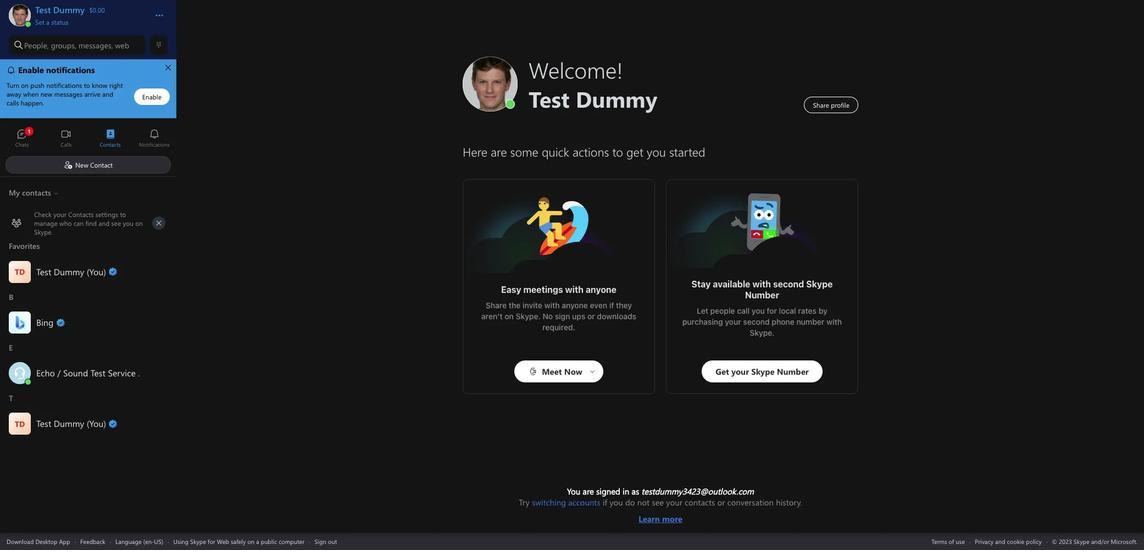 Task type: describe. For each thing, give the bounding box(es) containing it.
e group
[[0, 339, 176, 389]]

let people call you for local rates by purchasing your second phone number with skype.
[[682, 306, 844, 337]]

language (en-us)
[[115, 537, 163, 545]]

using
[[173, 537, 189, 545]]

anyone inside share the invite with anyone even if they aren't on skype. no sign ups or downloads required.
[[562, 301, 588, 310]]

call
[[737, 306, 750, 315]]

feedback link
[[80, 537, 105, 545]]

0 horizontal spatial on
[[247, 537, 254, 545]]

privacy
[[975, 537, 994, 545]]

meetings
[[523, 285, 563, 295]]

people,
[[24, 40, 49, 50]]

the
[[509, 301, 521, 310]]

echo / sound test service .
[[36, 367, 140, 379]]

for inside let people call you for local rates by purchasing your second phone number with skype.
[[767, 306, 777, 315]]

or inside share the invite with anyone even if they aren't on skype. no sign ups or downloads required.
[[587, 312, 595, 321]]

you inside try switching accounts if you do not see your contacts or conversation history. learn more
[[610, 497, 623, 508]]

required.
[[542, 323, 575, 332]]

if inside try switching accounts if you do not see your contacts or conversation history. learn more
[[603, 497, 607, 508]]

stay available with second skype number
[[692, 279, 835, 300]]

conversation
[[727, 497, 774, 508]]

(en-
[[143, 537, 154, 545]]

even
[[590, 301, 607, 310]]

phone
[[772, 317, 795, 326]]

of
[[949, 537, 954, 545]]

app
[[59, 537, 70, 545]]

1 vertical spatial for
[[208, 537, 215, 545]]

with inside let people call you for local rates by purchasing your second phone number with skype.
[[827, 317, 842, 326]]

terms of use
[[932, 537, 965, 545]]

sign
[[555, 312, 570, 321]]

echo
[[36, 367, 55, 379]]

you are signed in as
[[567, 486, 642, 497]]

easy meetings with anyone
[[501, 285, 617, 295]]

favorites group
[[0, 237, 176, 288]]

number
[[797, 317, 825, 326]]

b group
[[0, 288, 176, 339]]

people, groups, messages, web
[[24, 40, 129, 50]]

safely
[[231, 537, 246, 545]]

language (en-us) link
[[115, 537, 163, 545]]

share the invite with anyone even if they aren't on skype. no sign ups or downloads required.
[[481, 301, 638, 332]]

privacy and cookie policy
[[975, 537, 1042, 545]]

terms
[[932, 537, 947, 545]]

1 horizontal spatial a
[[256, 537, 259, 545]]

see
[[652, 497, 664, 508]]

set
[[35, 18, 44, 26]]

not
[[637, 497, 650, 508]]

0 vertical spatial anyone
[[586, 285, 617, 295]]

privacy and cookie policy link
[[975, 537, 1042, 545]]

learn more link
[[519, 508, 802, 524]]

bing
[[36, 317, 54, 328]]

number
[[745, 290, 779, 300]]

ups
[[572, 312, 585, 321]]

your inside let people call you for local rates by purchasing your second phone number with skype.
[[725, 317, 741, 326]]

you inside let people call you for local rates by purchasing your second phone number with skype.
[[752, 306, 765, 315]]

sign out
[[315, 537, 337, 545]]

service
[[108, 367, 136, 379]]

with inside stay available with second skype number
[[753, 279, 771, 289]]

you
[[567, 486, 580, 497]]

purchasing
[[682, 317, 723, 326]]

us)
[[154, 537, 163, 545]]

sound
[[63, 367, 88, 379]]

test inside e 'group'
[[91, 367, 106, 379]]

more
[[662, 513, 683, 524]]

policy
[[1026, 537, 1042, 545]]

as
[[632, 486, 639, 497]]



Task type: locate. For each thing, give the bounding box(es) containing it.
download
[[7, 537, 34, 545]]

by
[[819, 306, 828, 315]]

0 vertical spatial you
[[752, 306, 765, 315]]

1 horizontal spatial if
[[609, 301, 614, 310]]

dummy inside t "group"
[[54, 418, 84, 429]]

dummy for favorites group on the left of the page
[[54, 266, 84, 277]]

t group
[[0, 389, 176, 440]]

skype inside stay available with second skype number
[[806, 279, 833, 289]]

and
[[995, 537, 1005, 545]]

easy
[[501, 285, 521, 295]]

(you) for t "group"
[[87, 418, 106, 429]]

1 horizontal spatial your
[[725, 317, 741, 326]]

you
[[752, 306, 765, 315], [610, 497, 623, 508]]

0 vertical spatial skype
[[806, 279, 833, 289]]

0 vertical spatial dummy
[[54, 266, 84, 277]]

if inside share the invite with anyone even if they aren't on skype. no sign ups or downloads required.
[[609, 301, 614, 310]]

0 horizontal spatial your
[[666, 497, 683, 508]]

test dummy (you) for t "group"
[[36, 418, 106, 429]]

2 dummy from the top
[[54, 418, 84, 429]]

1 vertical spatial skype
[[190, 537, 206, 545]]

skype. inside share the invite with anyone even if they aren't on skype. no sign ups or downloads required.
[[516, 312, 541, 321]]

test dummy (you) inside t "group"
[[36, 418, 106, 429]]

0 vertical spatial on
[[505, 312, 514, 321]]

dummy
[[54, 266, 84, 277], [54, 418, 84, 429]]

try
[[519, 497, 530, 508]]

no
[[543, 312, 553, 321]]

on inside share the invite with anyone even if they aren't on skype. no sign ups or downloads required.
[[505, 312, 514, 321]]

second up local
[[773, 279, 804, 289]]

1 vertical spatial second
[[743, 317, 770, 326]]

are
[[583, 486, 594, 497]]

2 vertical spatial test
[[36, 418, 51, 429]]

rates
[[798, 306, 817, 315]]

(you) inside t "group"
[[87, 418, 106, 429]]

with up number
[[753, 279, 771, 289]]

0 vertical spatial test dummy (you)
[[36, 266, 106, 277]]

desktop
[[35, 537, 57, 545]]

test right sound
[[91, 367, 106, 379]]

1 vertical spatial test
[[91, 367, 106, 379]]

public
[[261, 537, 277, 545]]

test dummy (you) for favorites group on the left of the page
[[36, 266, 106, 277]]

for
[[767, 306, 777, 315], [208, 537, 215, 545]]

dummy down sound
[[54, 418, 84, 429]]

1 horizontal spatial on
[[505, 312, 514, 321]]

with inside share the invite with anyone even if they aren't on skype. no sign ups or downloads required.
[[544, 301, 560, 310]]

or right contacts
[[717, 497, 725, 508]]

with down by on the bottom right of the page
[[827, 317, 842, 326]]

history.
[[776, 497, 802, 508]]

0 horizontal spatial skype
[[190, 537, 206, 545]]

skype up by on the bottom right of the page
[[806, 279, 833, 289]]

second inside let people call you for local rates by purchasing your second phone number with skype.
[[743, 317, 770, 326]]

test dummy (you)
[[36, 266, 106, 277], [36, 418, 106, 429]]

(you) down echo / sound test service .
[[87, 418, 106, 429]]

0 vertical spatial a
[[46, 18, 50, 26]]

switching accounts link
[[532, 497, 601, 508]]

1 test dummy (you) from the top
[[36, 266, 106, 277]]

1 vertical spatial skype.
[[750, 328, 775, 337]]

(you) up the b "group"
[[87, 266, 106, 277]]

dummy for t "group"
[[54, 418, 84, 429]]

1 vertical spatial your
[[666, 497, 683, 508]]

1 (you) from the top
[[87, 266, 106, 277]]

mansurfer
[[526, 196, 565, 208]]

cookie
[[1007, 537, 1025, 545]]

test dummy (you) inside favorites group
[[36, 266, 106, 277]]

people
[[710, 306, 735, 315]]

set a status
[[35, 18, 68, 26]]

invite
[[523, 301, 542, 310]]

with up ups
[[565, 285, 584, 295]]

1 horizontal spatial skype
[[806, 279, 833, 289]]

skype. down invite
[[516, 312, 541, 321]]

.
[[138, 367, 140, 379]]

feedback
[[80, 537, 105, 545]]

for left web
[[208, 537, 215, 545]]

second
[[773, 279, 804, 289], [743, 317, 770, 326]]

1 vertical spatial on
[[247, 537, 254, 545]]

a right set
[[46, 18, 50, 26]]

dummy inside favorites group
[[54, 266, 84, 277]]

1 vertical spatial dummy
[[54, 418, 84, 429]]

0 vertical spatial for
[[767, 306, 777, 315]]

0 horizontal spatial if
[[603, 497, 607, 508]]

status
[[51, 18, 68, 26]]

a inside set a status button
[[46, 18, 50, 26]]

switching
[[532, 497, 566, 508]]

if up downloads
[[609, 301, 614, 310]]

0 horizontal spatial or
[[587, 312, 595, 321]]

on
[[505, 312, 514, 321], [247, 537, 254, 545]]

test for t "group"
[[36, 418, 51, 429]]

a
[[46, 18, 50, 26], [256, 537, 259, 545]]

skype. inside let people call you for local rates by purchasing your second phone number with skype.
[[750, 328, 775, 337]]

1 dummy from the top
[[54, 266, 84, 277]]

download desktop app
[[7, 537, 70, 545]]

terms of use link
[[932, 537, 965, 545]]

on down the
[[505, 312, 514, 321]]

anyone up ups
[[562, 301, 588, 310]]

local
[[779, 306, 796, 315]]

(you) for favorites group on the left of the page
[[87, 266, 106, 277]]

or inside try switching accounts if you do not see your contacts or conversation history. learn more
[[717, 497, 725, 508]]

0 horizontal spatial you
[[610, 497, 623, 508]]

tab list
[[0, 124, 176, 154]]

use
[[956, 537, 965, 545]]

sign
[[315, 537, 326, 545]]

accounts
[[568, 497, 601, 508]]

test inside t "group"
[[36, 418, 51, 429]]

/
[[57, 367, 61, 379]]

1 horizontal spatial or
[[717, 497, 725, 508]]

out
[[328, 537, 337, 545]]

they
[[616, 301, 632, 310]]

stay
[[692, 279, 711, 289]]

messages,
[[78, 40, 113, 50]]

2 (you) from the top
[[87, 418, 106, 429]]

signed
[[596, 486, 620, 497]]

with up no
[[544, 301, 560, 310]]

you left do
[[610, 497, 623, 508]]

1 vertical spatial if
[[603, 497, 607, 508]]

contacts
[[685, 497, 715, 508]]

1 vertical spatial anyone
[[562, 301, 588, 310]]

second down the 'call'
[[743, 317, 770, 326]]

whosthis
[[729, 191, 763, 202]]

anyone up even at the bottom right
[[586, 285, 617, 295]]

0 horizontal spatial skype.
[[516, 312, 541, 321]]

aren't
[[481, 312, 503, 321]]

try switching accounts if you do not see your contacts or conversation history. learn more
[[519, 497, 802, 524]]

with
[[753, 279, 771, 289], [565, 285, 584, 295], [544, 301, 560, 310], [827, 317, 842, 326]]

share
[[486, 301, 507, 310]]

set a status button
[[35, 15, 144, 26]]

in
[[623, 486, 629, 497]]

0 horizontal spatial a
[[46, 18, 50, 26]]

language
[[115, 537, 142, 545]]

1 horizontal spatial second
[[773, 279, 804, 289]]

0 horizontal spatial second
[[743, 317, 770, 326]]

2 test dummy (you) from the top
[[36, 418, 106, 429]]

1 vertical spatial test dummy (you)
[[36, 418, 106, 429]]

1 vertical spatial or
[[717, 497, 725, 508]]

1 vertical spatial a
[[256, 537, 259, 545]]

test up bing
[[36, 266, 51, 277]]

(you) inside favorites group
[[87, 266, 106, 277]]

available
[[713, 279, 750, 289]]

your down the 'call'
[[725, 317, 741, 326]]

web
[[217, 537, 229, 545]]

test for favorites group on the left of the page
[[36, 266, 51, 277]]

0 vertical spatial or
[[587, 312, 595, 321]]

you right the 'call'
[[752, 306, 765, 315]]

0 vertical spatial second
[[773, 279, 804, 289]]

skype.
[[516, 312, 541, 321], [750, 328, 775, 337]]

0 vertical spatial if
[[609, 301, 614, 310]]

1 vertical spatial (you)
[[87, 418, 106, 429]]

groups,
[[51, 40, 76, 50]]

1 vertical spatial you
[[610, 497, 623, 508]]

on right safely on the bottom of the page
[[247, 537, 254, 545]]

(you)
[[87, 266, 106, 277], [87, 418, 106, 429]]

test
[[36, 266, 51, 277], [91, 367, 106, 379], [36, 418, 51, 429]]

learn
[[639, 513, 660, 524]]

using skype for web safely on a public computer link
[[173, 537, 305, 545]]

skype right using
[[190, 537, 206, 545]]

or right ups
[[587, 312, 595, 321]]

sign out link
[[315, 537, 337, 545]]

web
[[115, 40, 129, 50]]

test dummy (you) up the b "group"
[[36, 266, 106, 277]]

skype
[[806, 279, 833, 289], [190, 537, 206, 545]]

0 horizontal spatial for
[[208, 537, 215, 545]]

skype. down phone
[[750, 328, 775, 337]]

0 vertical spatial skype.
[[516, 312, 541, 321]]

using skype for web safely on a public computer
[[173, 537, 305, 545]]

download desktop app link
[[7, 537, 70, 545]]

computer
[[279, 537, 305, 545]]

your right see on the bottom
[[666, 497, 683, 508]]

1 horizontal spatial you
[[752, 306, 765, 315]]

people, groups, messages, web button
[[9, 35, 146, 55]]

0 vertical spatial (you)
[[87, 266, 106, 277]]

0 vertical spatial test
[[36, 266, 51, 277]]

test down echo
[[36, 418, 51, 429]]

test inside favorites group
[[36, 266, 51, 277]]

let
[[697, 306, 708, 315]]

do
[[625, 497, 635, 508]]

test dummy (you) down sound
[[36, 418, 106, 429]]

1 horizontal spatial for
[[767, 306, 777, 315]]

if right the are
[[603, 497, 607, 508]]

for left local
[[767, 306, 777, 315]]

second inside stay available with second skype number
[[773, 279, 804, 289]]

1 horizontal spatial skype.
[[750, 328, 775, 337]]

downloads
[[597, 312, 636, 321]]

dummy up the b "group"
[[54, 266, 84, 277]]

0 vertical spatial your
[[725, 317, 741, 326]]

a left "public" on the left of the page
[[256, 537, 259, 545]]

your inside try switching accounts if you do not see your contacts or conversation history. learn more
[[666, 497, 683, 508]]



Task type: vqa. For each thing, say whether or not it's contained in the screenshot.
'or' in The Try Switching Accounts If You Do Not See Your Contacts Or Conversation History. Learn More
no



